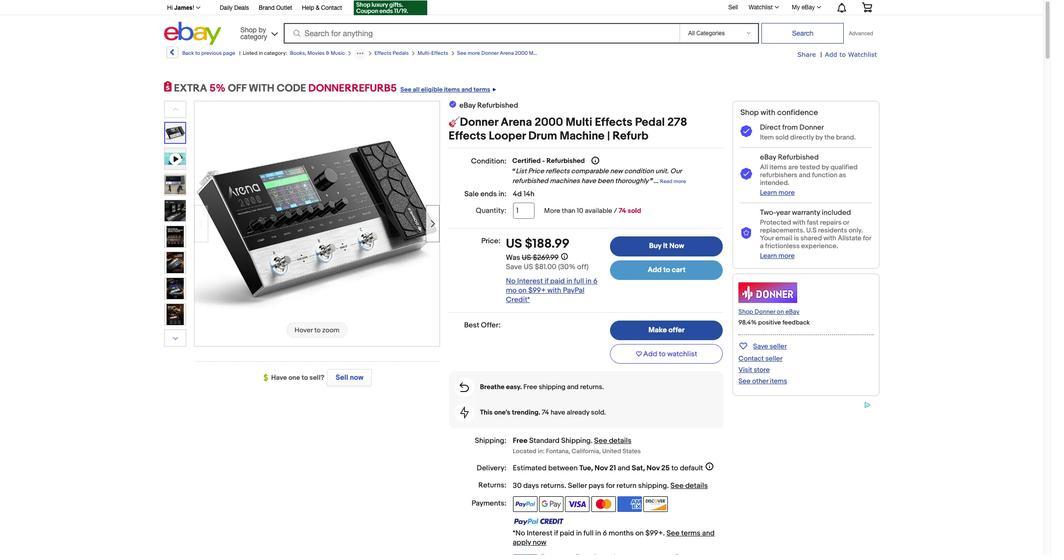 Task type: locate. For each thing, give the bounding box(es) containing it.
0 vertical spatial 74
[[619, 207, 626, 215]]

1 horizontal spatial multi-
[[529, 50, 543, 56]]

books, movies & music
[[290, 50, 345, 56]]

ebay refurbished up 🎸donner
[[460, 101, 518, 110]]

if inside no interest if paid in full in 6 mo on $99+ with paypal credit*
[[545, 277, 549, 286]]

paid for mo
[[550, 277, 565, 286]]

1 vertical spatial paid
[[560, 529, 575, 539]]

brand outlet
[[259, 4, 292, 11]]

!
[[193, 4, 194, 11]]

"
[[650, 177, 654, 185]]

2000 left the effect
[[515, 50, 528, 56]]

experience.
[[801, 242, 838, 250]]

*no interest if paid in full in 6 months on $99+.
[[513, 529, 667, 539]]

see details link down default
[[671, 482, 708, 491]]

2 vertical spatial add
[[644, 350, 658, 359]]

0 horizontal spatial in:
[[499, 190, 507, 199]]

items inside contact seller visit store see other items
[[770, 377, 787, 386]]

with down warranty
[[793, 219, 806, 227]]

1 vertical spatial donner
[[800, 123, 824, 132]]

contact inside 'link'
[[321, 4, 342, 11]]

ebay refurbished inside us $188.99 main content
[[460, 101, 518, 110]]

watchlist link
[[744, 1, 784, 13]]

more down the frictionless
[[779, 252, 795, 260]]

1 horizontal spatial have
[[582, 177, 596, 185]]

make
[[649, 326, 667, 335]]

2000 left multi
[[535, 116, 563, 129]]

arena
[[500, 50, 514, 56], [501, 116, 532, 129]]

full down off)
[[574, 277, 584, 286]]

save inside us $188.99 main content
[[506, 263, 522, 272]]

0 horizontal spatial sell
[[336, 374, 348, 383]]

0 horizontal spatial see details link
[[594, 437, 632, 446]]

0 vertical spatial shop
[[240, 26, 257, 34]]

ebay refurbished
[[460, 101, 518, 110], [760, 153, 819, 162]]

credit*
[[506, 296, 530, 305]]

0 horizontal spatial for
[[606, 482, 615, 491]]

nov left 25
[[647, 464, 660, 473]]

reflects
[[546, 167, 570, 176]]

add down buy
[[648, 265, 662, 275]]

for right only.
[[863, 234, 872, 243]]

seller inside contact seller visit store see other items
[[766, 355, 783, 363]]

0 vertical spatial save
[[506, 263, 522, 272]]

donner for more
[[481, 50, 499, 56]]

refurbished up 🎸donner
[[477, 101, 518, 110]]

0 vertical spatial shipping
[[539, 384, 566, 392]]

sell
[[729, 4, 738, 11], [336, 374, 348, 383]]

and inside see terms and apply now
[[702, 529, 715, 539]]

interest right no
[[517, 277, 543, 286]]

with details__icon image left this at the bottom left of the page
[[460, 408, 469, 419]]

fast
[[807, 219, 819, 227]]

0 horizontal spatial nov
[[595, 464, 608, 473]]

refurbished up are
[[778, 153, 819, 162]]

paypal credit image
[[513, 519, 564, 527]]

add inside the share | add to watchlist
[[825, 50, 838, 58]]

"
[[513, 167, 516, 176]]

contact
[[321, 4, 342, 11], [739, 355, 764, 363]]

full down visa image
[[584, 529, 594, 539]]

machines
[[550, 177, 580, 185]]

1 vertical spatial have
[[551, 409, 565, 417]]

california,
[[572, 448, 601, 456]]

1 horizontal spatial 2000
[[535, 116, 563, 129]]

as
[[839, 171, 846, 179]]

condition
[[624, 167, 654, 176]]

see up united
[[594, 437, 607, 446]]

shop by category
[[240, 26, 267, 40]]

was
[[506, 254, 520, 263]]

21
[[610, 464, 616, 473]]

| left "refurb"
[[607, 129, 610, 143]]

watchlist right the sell "link"
[[749, 4, 773, 11]]

1 horizontal spatial sold
[[776, 133, 789, 142]]

1 vertical spatial arena
[[501, 116, 532, 129]]

see all eligible items and terms link
[[397, 82, 496, 95]]

0 vertical spatial add
[[825, 50, 838, 58]]

shipping up discover 'image'
[[638, 482, 667, 491]]

with right $99+
[[548, 286, 561, 296]]

now inside 'link'
[[350, 374, 364, 383]]

sell inside 'account' navigation
[[729, 4, 738, 11]]

0 vertical spatial 2000
[[515, 50, 528, 56]]

0 horizontal spatial refurbished
[[477, 101, 518, 110]]

us left $81.00
[[524, 263, 533, 272]]

see right $99+.
[[667, 529, 680, 539]]

interest inside no interest if paid in full in 6 mo on $99+ with paypal credit*
[[517, 277, 543, 286]]

1 horizontal spatial in:
[[538, 448, 545, 456]]

donner inside direct from donner item sold directly by the brand.
[[800, 123, 824, 132]]

save up the contact seller link
[[753, 343, 768, 351]]

6 left months
[[603, 529, 607, 539]]

standard
[[529, 437, 560, 446]]

| right share button
[[821, 50, 822, 59]]

now right sell?
[[350, 374, 364, 383]]

1 vertical spatial &
[[326, 50, 330, 56]]

see details link
[[594, 437, 632, 446], [671, 482, 708, 491]]

more down our
[[674, 178, 686, 185]]

returns.
[[580, 384, 604, 392]]

1 vertical spatial items
[[770, 163, 787, 172]]

0 vertical spatial paid
[[550, 277, 565, 286]]

1 vertical spatial on
[[777, 308, 784, 316]]

have
[[271, 374, 287, 382]]

0 vertical spatial details
[[609, 437, 632, 446]]

watchlist down 'advanced'
[[848, 50, 877, 58]]

1 vertical spatial add
[[648, 265, 662, 275]]

0 vertical spatial &
[[316, 4, 320, 11]]

30
[[513, 482, 522, 491]]

seller for save
[[770, 343, 787, 351]]

$99+
[[528, 286, 546, 296]]

1 vertical spatial now
[[533, 539, 547, 548]]

1 vertical spatial for
[[606, 482, 615, 491]]

account navigation
[[162, 0, 880, 17]]

see terms and apply now
[[513, 529, 715, 548]]

74
[[619, 207, 626, 215], [542, 409, 549, 417]]

with details__icon image for ebay refurbished
[[741, 168, 752, 180]]

0 horizontal spatial multi-
[[418, 50, 431, 56]]

if
[[545, 277, 549, 286], [554, 529, 558, 539]]

2 vertical spatial by
[[822, 163, 829, 172]]

this
[[480, 409, 493, 417]]

refurbished up the reflects
[[547, 157, 585, 165]]

watchlist inside 'account' navigation
[[749, 4, 773, 11]]

add for add to cart
[[648, 265, 662, 275]]

1 vertical spatial shop
[[741, 108, 759, 118]]

0 vertical spatial learn
[[760, 189, 777, 197]]

save us $81.00 (30% off)
[[506, 263, 589, 272]]

to
[[195, 50, 200, 56], [840, 50, 846, 58], [664, 265, 670, 275], [659, 350, 666, 359], [302, 374, 308, 382], [672, 464, 678, 473]]

advanced
[[849, 30, 873, 36]]

us right was
[[522, 254, 531, 263]]

1 vertical spatial interest
[[527, 529, 553, 539]]

1 vertical spatial full
[[584, 529, 594, 539]]

to down advanced link
[[840, 50, 846, 58]]

sold inside us $188.99 main content
[[628, 207, 641, 215]]

sold down 'from' on the right top of page
[[776, 133, 789, 142]]

sell left watchlist link
[[729, 4, 738, 11]]

paid inside no interest if paid in full in 6 mo on $99+ with paypal credit*
[[550, 277, 565, 286]]

have left already at right bottom
[[551, 409, 565, 417]]

1 horizontal spatial for
[[863, 234, 872, 243]]

one
[[289, 374, 300, 382]]

shop up 98.4%
[[739, 308, 753, 316]]

sold right /
[[628, 207, 641, 215]]

with details__icon image left item at the right of the page
[[741, 125, 752, 138]]

to left watchlist
[[659, 350, 666, 359]]

add right share
[[825, 50, 838, 58]]

add down make
[[644, 350, 658, 359]]

nov
[[595, 464, 608, 473], [647, 464, 660, 473]]

to right one
[[302, 374, 308, 382]]

back to previous page
[[182, 50, 235, 56]]

0 horizontal spatial ebay refurbished
[[460, 101, 518, 110]]

| left listed
[[239, 50, 241, 56]]

more information - about this item condition image
[[591, 157, 599, 165]]

contact up "visit store" link
[[739, 355, 764, 363]]

refurbished
[[513, 177, 548, 185]]

1 vertical spatial sold
[[628, 207, 641, 215]]

read
[[660, 178, 673, 185]]

74 right trending.
[[542, 409, 549, 417]]

ebay inside us $188.99 main content
[[460, 101, 476, 110]]

full inside no interest if paid in full in 6 mo on $99+ with paypal credit*
[[574, 277, 584, 286]]

sell for sell now
[[336, 374, 348, 383]]

see inside see terms and apply now
[[667, 529, 680, 539]]

learn more link for two-year warranty included
[[760, 252, 795, 260]]

to inside the share | add to watchlist
[[840, 50, 846, 58]]

0 vertical spatial sold
[[776, 133, 789, 142]]

for right pays
[[606, 482, 615, 491]]

none submit inside shop by category banner
[[762, 23, 844, 44]]

0 horizontal spatial contact
[[321, 4, 342, 11]]

0 horizontal spatial 6
[[593, 277, 598, 286]]

ebay right the my
[[802, 4, 815, 11]]

buy it now link
[[610, 237, 723, 257]]

0 horizontal spatial sold
[[628, 207, 641, 215]]

was us $269.99
[[506, 254, 559, 263]]

in: right ends at the left top of the page
[[499, 190, 507, 199]]

2 multi- from the left
[[529, 50, 543, 56]]

1 horizontal spatial contact
[[739, 355, 764, 363]]

2 nov from the left
[[647, 464, 660, 473]]

1 vertical spatial by
[[816, 133, 823, 142]]

. left seller
[[565, 482, 566, 491]]

save inside 'button'
[[753, 343, 768, 351]]

|
[[239, 50, 241, 56], [821, 50, 822, 59], [607, 129, 610, 143]]

donnerrefurb5
[[308, 82, 397, 95]]

shop for shop by category
[[240, 26, 257, 34]]

sell right sell?
[[336, 374, 348, 383]]

if down paypal credit image
[[554, 529, 558, 539]]

1 horizontal spatial nov
[[647, 464, 660, 473]]

sale ends in:
[[465, 190, 507, 199]]

save up no
[[506, 263, 522, 272]]

learn more link down intended.
[[760, 189, 795, 197]]

items up text__icon
[[444, 86, 460, 94]]

1 horizontal spatial if
[[554, 529, 558, 539]]

on right mo
[[518, 286, 527, 296]]

ebay refurbished up are
[[760, 153, 819, 162]]

paid down visa image
[[560, 529, 575, 539]]

to left cart
[[664, 265, 670, 275]]

2 horizontal spatial donner
[[800, 123, 824, 132]]

multi-
[[418, 50, 431, 56], [529, 50, 543, 56]]

donner up positive
[[755, 308, 776, 316]]

6
[[593, 277, 598, 286], [603, 529, 607, 539]]

2 learn from the top
[[760, 252, 777, 260]]

us up was
[[506, 237, 522, 252]]

certified
[[513, 157, 541, 165]]

1 horizontal spatial |
[[607, 129, 610, 143]]

effects
[[375, 50, 392, 56], [431, 50, 448, 56], [595, 116, 633, 129], [449, 129, 486, 143]]

shop left the confidence
[[741, 108, 759, 118]]

1 vertical spatial 2000
[[535, 116, 563, 129]]

drum
[[529, 129, 557, 143]]

shipping:
[[475, 437, 507, 446]]

effects left pedals
[[375, 50, 392, 56]]

0 vertical spatial contact
[[321, 4, 342, 11]]

0 horizontal spatial on
[[518, 286, 527, 296]]

0 vertical spatial items
[[444, 86, 460, 94]]

1 horizontal spatial details
[[685, 482, 708, 491]]

with details__icon image for two-year warranty included
[[741, 227, 752, 240]]

category:
[[264, 50, 287, 56]]

offer:
[[481, 321, 501, 331]]

now right apply
[[533, 539, 547, 548]]

1 horizontal spatial 6
[[603, 529, 607, 539]]

6 for *no interest if paid in full in 6 months on $99+.
[[603, 529, 607, 539]]

text__icon image
[[449, 100, 457, 110]]

1 vertical spatial terms
[[681, 529, 701, 539]]

0 vertical spatial now
[[350, 374, 364, 383]]

1 horizontal spatial see details link
[[671, 482, 708, 491]]

interest for *no
[[527, 529, 553, 539]]

from
[[783, 123, 798, 132]]

interest
[[517, 277, 543, 286], [527, 529, 553, 539]]

share button
[[798, 50, 816, 59]]

all items are tested by qualified refurbishers and function as intended.
[[760, 163, 858, 187]]

arena up certified
[[501, 116, 532, 129]]

to inside button
[[659, 350, 666, 359]]

in down off)
[[586, 277, 592, 286]]

1 multi- from the left
[[418, 50, 431, 56]]

1 vertical spatial 6
[[603, 529, 607, 539]]

picture 1 of 16 image
[[165, 123, 185, 143]]

0 vertical spatial terms
[[474, 86, 490, 94]]

with details__icon image for this one's trending.
[[460, 408, 469, 419]]

seller for contact
[[766, 355, 783, 363]]

1 vertical spatial if
[[554, 529, 558, 539]]

sold
[[776, 133, 789, 142], [628, 207, 641, 215]]

see more donner arena 2000 multi-effect processor guita...
[[457, 50, 601, 56]]

1 vertical spatial watchlist
[[848, 50, 877, 58]]

🎸donner
[[449, 116, 498, 129]]

listed
[[243, 50, 258, 56]]

get the coupon image
[[354, 0, 427, 15]]

.
[[591, 437, 593, 446], [565, 482, 566, 491], [667, 482, 669, 491]]

0 vertical spatial if
[[545, 277, 549, 286]]

with details__icon image left your
[[741, 227, 752, 240]]

shipping up this one's trending. 74 have already sold.
[[539, 384, 566, 392]]

0 vertical spatial donner
[[481, 50, 499, 56]]

see details link up united
[[594, 437, 632, 446]]

full for mo
[[574, 277, 584, 286]]

sell inside sell now 'link'
[[336, 374, 348, 383]]

0 horizontal spatial watchlist
[[749, 4, 773, 11]]

see left all
[[400, 86, 412, 94]]

multi- right pedals
[[418, 50, 431, 56]]

0 horizontal spatial if
[[545, 277, 549, 286]]

refurbishers
[[760, 171, 798, 179]]

0 vertical spatial see details link
[[594, 437, 632, 446]]

see other items link
[[739, 377, 787, 386]]

american express image
[[618, 497, 642, 513]]

seller
[[770, 343, 787, 351], [766, 355, 783, 363]]

6 inside no interest if paid in full in 6 mo on $99+ with paypal credit*
[[593, 277, 598, 286]]

1 horizontal spatial ebay refurbished
[[760, 153, 819, 162]]

brand.
[[836, 133, 856, 142]]

best
[[464, 321, 480, 331]]

google pay image
[[539, 497, 564, 513]]

items right other
[[770, 377, 787, 386]]

seller inside save seller 'button'
[[770, 343, 787, 351]]

1 vertical spatial shipping
[[638, 482, 667, 491]]

see down visit
[[739, 377, 751, 386]]

add to cart
[[648, 265, 686, 275]]

2 vertical spatial items
[[770, 377, 787, 386]]

74 right /
[[619, 207, 626, 215]]

0 horizontal spatial shipping
[[539, 384, 566, 392]]

estimated between tue, nov 21 and sat, nov 25 to default
[[513, 464, 703, 473]]

by inside shop by category
[[259, 26, 266, 34]]

0 horizontal spatial &
[[316, 4, 320, 11]]

2 learn more link from the top
[[760, 252, 795, 260]]

1 horizontal spatial terms
[[681, 529, 701, 539]]

list
[[516, 167, 527, 176]]

with details__icon image for breathe easy.
[[460, 383, 469, 393]]

free up "located"
[[513, 437, 528, 446]]

interest down paypal credit image
[[527, 529, 553, 539]]

paid down (30%
[[550, 277, 565, 286]]

items right all
[[770, 163, 787, 172]]

14h
[[524, 190, 535, 199]]

no interest if paid in full in 6 mo on $99+ with paypal credit*
[[506, 277, 598, 305]]

0 vertical spatial for
[[863, 234, 872, 243]]

shop for shop donner on ebay
[[739, 308, 753, 316]]

1 horizontal spatial now
[[533, 539, 547, 548]]

delivery:
[[477, 464, 507, 473]]

in: down standard at the bottom right of the page
[[538, 448, 545, 456]]

0 vertical spatial interest
[[517, 277, 543, 286]]

Search for anything text field
[[285, 24, 678, 43]]

previous
[[201, 50, 222, 56]]

in left months
[[595, 529, 601, 539]]

0 vertical spatial by
[[259, 26, 266, 34]]

united
[[602, 448, 621, 456]]

6 right paypal
[[593, 277, 598, 286]]

add inside button
[[644, 350, 658, 359]]

. down 25
[[667, 482, 669, 491]]

see
[[457, 50, 467, 56], [400, 86, 412, 94], [739, 377, 751, 386], [594, 437, 607, 446], [671, 482, 684, 491], [667, 529, 680, 539]]

shop inside shop by category
[[240, 26, 257, 34]]

1 horizontal spatial sell
[[729, 4, 738, 11]]

more than 10 available / 74 sold
[[544, 207, 641, 215]]

qualified
[[831, 163, 858, 172]]

1 learn more link from the top
[[760, 189, 795, 197]]

months
[[609, 529, 634, 539]]

effects up "condition:"
[[449, 129, 486, 143]]

have down comparable
[[582, 177, 596, 185]]

seller up the contact seller link
[[770, 343, 787, 351]]

paypal image
[[513, 497, 538, 513]]

by left the the at the right top of page
[[816, 133, 823, 142]]

0 horizontal spatial 74
[[542, 409, 549, 417]]

nov left the 21
[[595, 464, 608, 473]]

shop down deals at the left of the page
[[240, 26, 257, 34]]

returns
[[541, 482, 565, 491]]

and inside see all eligible items and terms link
[[462, 86, 472, 94]]

&
[[316, 4, 320, 11], [326, 50, 330, 56]]

0 vertical spatial seller
[[770, 343, 787, 351]]

by inside direct from donner item sold directly by the brand.
[[816, 133, 823, 142]]

1 vertical spatial save
[[753, 343, 768, 351]]

1 vertical spatial learn
[[760, 252, 777, 260]]

0 vertical spatial learn more link
[[760, 189, 795, 197]]

with details__icon image left all
[[741, 168, 752, 180]]

arena down search for anything text field
[[500, 50, 514, 56]]

with details__icon image
[[741, 125, 752, 138], [741, 168, 752, 180], [741, 227, 752, 240], [460, 383, 469, 393], [460, 408, 469, 419]]

on up 98.4% positive feedback
[[777, 308, 784, 316]]

donner down search for anything text field
[[481, 50, 499, 56]]

ebay up all
[[760, 153, 776, 162]]

two-
[[760, 208, 776, 218]]

None submit
[[762, 23, 844, 44]]

1 vertical spatial in:
[[538, 448, 545, 456]]

on inside no interest if paid in full in 6 mo on $99+ with paypal credit*
[[518, 286, 527, 296]]

ebay right text__icon
[[460, 101, 476, 110]]



Task type: describe. For each thing, give the bounding box(es) containing it.
item direct from brand image
[[739, 283, 798, 303]]

processor
[[558, 50, 583, 56]]

sell now
[[336, 374, 364, 383]]

interest for no
[[517, 277, 543, 286]]

see inside contact seller visit store see other items
[[739, 377, 751, 386]]

brand
[[259, 4, 275, 11]]

picture 3 of 16 image
[[165, 200, 186, 222]]

1 horizontal spatial .
[[591, 437, 593, 446]]

0 vertical spatial arena
[[500, 50, 514, 56]]

now inside see terms and apply now
[[533, 539, 547, 548]]

98.4%
[[739, 319, 757, 327]]

guita...
[[584, 50, 601, 56]]

unit.
[[656, 167, 669, 176]]

see down default
[[671, 482, 684, 491]]

1 horizontal spatial &
[[326, 50, 330, 56]]

replacements.
[[760, 226, 805, 235]]

$188.99
[[525, 237, 570, 252]]

1 vertical spatial free
[[513, 437, 528, 446]]

1 horizontal spatial shipping
[[638, 482, 667, 491]]

pedal
[[635, 116, 665, 129]]

sell for sell
[[729, 4, 738, 11]]

shop donner on ebay
[[739, 308, 800, 316]]

save for save us $81.00 (30% off)
[[506, 263, 522, 272]]

1 nov from the left
[[595, 464, 608, 473]]

fontana,
[[546, 448, 570, 456]]

daily
[[220, 4, 233, 11]]

effects right multi
[[595, 116, 633, 129]]

us for save
[[524, 263, 533, 272]]

add to watchlist button
[[610, 345, 723, 364]]

to right 25
[[672, 464, 678, 473]]

category
[[240, 33, 267, 40]]

| inside 🎸donner arena 2000 multi effects pedal 278 effects looper drum machine | refurb
[[607, 129, 610, 143]]

intended.
[[760, 179, 790, 187]]

watchlist inside the share | add to watchlist
[[848, 50, 877, 58]]

donner for from
[[800, 123, 824, 132]]

available
[[585, 207, 612, 215]]

on for $99+
[[518, 286, 527, 296]]

picture 4 of 16 image
[[165, 226, 186, 248]]

items inside all items are tested by qualified refurbishers and function as intended.
[[770, 163, 787, 172]]

...
[[654, 177, 659, 185]]

Quantity: text field
[[513, 203, 535, 219]]

share | add to watchlist
[[798, 50, 877, 59]]

30 days returns . seller pays for return shipping . see details
[[513, 482, 708, 491]]

to right back
[[195, 50, 200, 56]]

music
[[331, 50, 345, 56]]

see down search for anything text field
[[457, 50, 467, 56]]

1 vertical spatial ebay refurbished
[[760, 153, 819, 162]]

located
[[513, 448, 537, 456]]

us for was
[[522, 254, 531, 263]]

have inside " list price reflects comparable new condition unit. our refurbished machines have been thoroughly
[[582, 177, 596, 185]]

on for $99+.
[[636, 529, 644, 539]]

save seller button
[[739, 341, 787, 352]]

multi
[[566, 116, 592, 129]]

picture 2 of 16 image
[[165, 175, 186, 196]]

terms inside see terms and apply now
[[681, 529, 701, 539]]

only.
[[849, 226, 863, 235]]

video 1 of 1 image
[[165, 149, 186, 170]]

2000 inside 🎸donner arena 2000 multi effects pedal 278 effects looper drum machine | refurb
[[535, 116, 563, 129]]

than
[[562, 207, 576, 215]]

no interest if paid in full in 6 mo on $99+ with paypal credit* link
[[506, 277, 598, 305]]

arena inside 🎸donner arena 2000 multi effects pedal 278 effects looper drum machine | refurb
[[501, 116, 532, 129]]

if for no
[[545, 277, 549, 286]]

and inside all items are tested by qualified refurbishers and function as intended.
[[799, 171, 811, 179]]

best offer:
[[464, 321, 501, 331]]

see details link for 30 days returns . seller pays for return shipping . see details
[[671, 482, 708, 491]]

breathe
[[480, 384, 505, 392]]

paid for months
[[560, 529, 575, 539]]

residents
[[818, 226, 847, 235]]

shop for shop with confidence
[[741, 108, 759, 118]]

in down (30%
[[567, 277, 573, 286]]

0 vertical spatial free
[[524, 384, 537, 392]]

effects pedals
[[375, 50, 409, 56]]

ebay mastercard image
[[513, 555, 538, 556]]

shipping
[[561, 437, 591, 446]]

no
[[506, 277, 516, 286]]

shop by category button
[[236, 22, 280, 43]]

0 horizontal spatial |
[[239, 50, 241, 56]]

more inside " ... read more
[[674, 178, 686, 185]]

ebay up feedback
[[786, 308, 800, 316]]

shop by category banner
[[162, 0, 880, 48]]

sale
[[465, 190, 479, 199]]

see details link for standard shipping . see details
[[594, 437, 632, 446]]

with inside no interest if paid in full in 6 mo on $99+ with paypal credit*
[[548, 286, 561, 296]]

easy.
[[506, 384, 522, 392]]

6 for no interest if paid in full in 6 mo on $99+ with paypal credit*
[[593, 277, 598, 286]]

10
[[577, 207, 584, 215]]

all
[[760, 163, 768, 172]]

repairs
[[820, 219, 842, 227]]

confidence
[[777, 108, 818, 118]]

have one to sell?
[[271, 374, 325, 382]]

u.s
[[807, 226, 817, 235]]

hi james !
[[167, 4, 194, 11]]

0 horizontal spatial 2000
[[515, 50, 528, 56]]

extra 5% off with code donnerrefurb5
[[174, 82, 397, 95]]

1 vertical spatial 74
[[542, 409, 549, 417]]

with up direct
[[761, 108, 776, 118]]

| listed in category:
[[239, 50, 287, 56]]

frictionless
[[765, 242, 800, 250]]

/
[[614, 207, 617, 215]]

advertisement region
[[733, 401, 880, 524]]

paypal
[[563, 286, 585, 296]]

help
[[302, 4, 314, 11]]

🎸donner arena 2000 multi effects pedal 278 effects looper drum machine | refurb - picture 1 of 16 image
[[195, 100, 440, 345]]

quantity:
[[476, 207, 507, 216]]

1 horizontal spatial 74
[[619, 207, 626, 215]]

books, movies & music link
[[290, 50, 345, 56]]

effects up see all eligible items and terms link
[[431, 50, 448, 56]]

add to watchlist
[[644, 350, 698, 359]]

ebay inside 'account' navigation
[[802, 4, 815, 11]]

picture 7 of 16 image
[[165, 304, 186, 325]]

more down search for anything text field
[[468, 50, 480, 56]]

or
[[843, 219, 850, 227]]

master card image
[[591, 497, 616, 513]]

advanced link
[[844, 24, 878, 43]]

brand outlet link
[[259, 3, 292, 14]]

more inside two-year warranty included protected with fast repairs or replacements. u.s residents only. your email is shared with allstate for a frictionless experience. learn more
[[779, 252, 795, 260]]

save for save seller
[[753, 343, 768, 351]]

are
[[789, 163, 799, 172]]

2 horizontal spatial refurbished
[[778, 153, 819, 162]]

looper
[[489, 129, 526, 143]]

more down intended.
[[779, 189, 795, 197]]

daily deals
[[220, 4, 249, 11]]

🎸donner arena 2000 multi effects pedal 278 effects looper drum machine | refurb
[[449, 116, 687, 143]]

with down repairs
[[824, 234, 836, 243]]

between
[[548, 464, 578, 473]]

read more link
[[660, 177, 686, 185]]

sold inside direct from donner item sold directly by the brand.
[[776, 133, 789, 142]]

your shopping cart image
[[862, 2, 873, 12]]

add for add to watchlist
[[644, 350, 658, 359]]

off
[[228, 82, 246, 95]]

all
[[413, 86, 420, 94]]

picture 6 of 16 image
[[165, 278, 186, 299]]

4d 14h
[[513, 190, 535, 199]]

2 horizontal spatial on
[[777, 308, 784, 316]]

contact seller visit store see other items
[[739, 355, 787, 386]]

& inside 'link'
[[316, 4, 320, 11]]

been
[[598, 177, 614, 185]]

if for *no
[[554, 529, 558, 539]]

other
[[752, 377, 769, 386]]

effects pedals link
[[375, 50, 409, 56]]

picture 5 of 16 image
[[165, 252, 186, 274]]

2 horizontal spatial |
[[821, 50, 822, 59]]

contact seller link
[[739, 355, 783, 363]]

$269.99
[[533, 254, 559, 263]]

learn more link for ebay refurbished
[[760, 189, 795, 197]]

email
[[776, 234, 793, 243]]

directly
[[791, 133, 814, 142]]

share
[[798, 50, 816, 58]]

0 horizontal spatial .
[[565, 482, 566, 491]]

us $188.99 main content
[[449, 100, 724, 556]]

full for months
[[584, 529, 594, 539]]

item
[[760, 133, 774, 142]]

certified - refurbished
[[513, 157, 585, 165]]

$81.00
[[535, 263, 557, 272]]

machine
[[560, 129, 605, 143]]

1 horizontal spatial refurbished
[[547, 157, 585, 165]]

0 horizontal spatial details
[[609, 437, 632, 446]]

discover image
[[644, 497, 668, 513]]

in right listed
[[259, 50, 263, 56]]

1 horizontal spatial donner
[[755, 308, 776, 316]]

returns:
[[479, 481, 507, 491]]

in down visa image
[[576, 529, 582, 539]]

refurb
[[613, 129, 649, 143]]

-
[[542, 157, 545, 165]]

contact inside contact seller visit store see other items
[[739, 355, 764, 363]]

see all eligible items and terms
[[400, 86, 490, 94]]

1 vertical spatial details
[[685, 482, 708, 491]]

by inside all items are tested by qualified refurbishers and function as intended.
[[822, 163, 829, 172]]

allstate
[[838, 234, 862, 243]]

with details__icon image for direct from donner
[[741, 125, 752, 138]]

learn more
[[760, 189, 795, 197]]

for inside two-year warranty included protected with fast repairs or replacements. u.s residents only. your email is shared with allstate for a frictionless experience. learn more
[[863, 234, 872, 243]]

2 horizontal spatial .
[[667, 482, 669, 491]]

buy it now
[[649, 242, 684, 251]]

learn inside two-year warranty included protected with fast repairs or replacements. u.s residents only. your email is shared with allstate for a frictionless experience. learn more
[[760, 252, 777, 260]]

$99+.
[[646, 529, 665, 539]]

visa image
[[565, 497, 590, 513]]

save seller
[[753, 343, 787, 351]]

1 learn from the top
[[760, 189, 777, 197]]

shared
[[801, 234, 822, 243]]

multi-effects
[[418, 50, 448, 56]]

cart
[[672, 265, 686, 275]]

function
[[812, 171, 838, 179]]

multi-effects link
[[418, 50, 448, 56]]

dollar sign image
[[263, 375, 271, 382]]

with
[[249, 82, 274, 95]]

for inside us $188.99 main content
[[606, 482, 615, 491]]

outlet
[[276, 4, 292, 11]]



Task type: vqa. For each thing, say whether or not it's contained in the screenshot.
top Learn
yes



